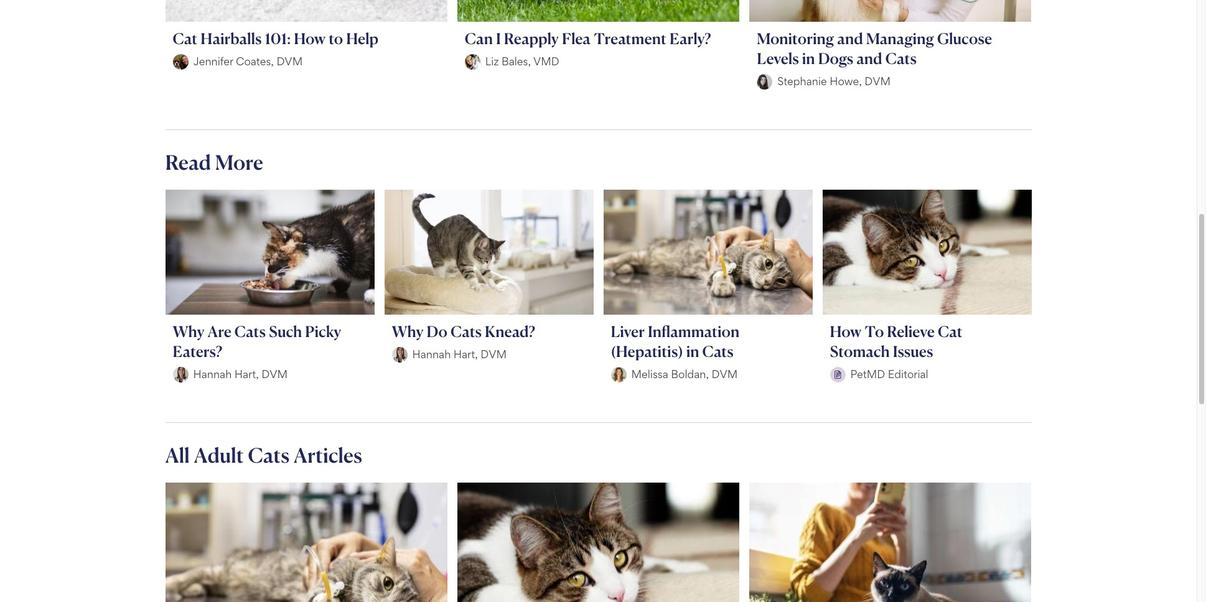 Task type: locate. For each thing, give the bounding box(es) containing it.
0 horizontal spatial cat
[[173, 29, 198, 48]]

1 vertical spatial how
[[830, 322, 862, 341]]

hannah down 'do' on the bottom left
[[412, 348, 451, 361]]

hannah down eaters?
[[193, 368, 232, 381]]

0 vertical spatial hannah
[[412, 348, 451, 361]]

cats down 'managing'
[[886, 49, 917, 68]]

dogs
[[818, 49, 854, 68]]

2 why from the left
[[392, 322, 424, 341]]

cats right 'do' on the bottom left
[[451, 322, 482, 341]]

treatment
[[594, 29, 667, 48]]

0 vertical spatial hannah hart, dvm
[[412, 348, 507, 361]]

cats inside liver inflammation (hepatitis) in cats
[[703, 342, 734, 361]]

hairballs
[[201, 29, 262, 48]]

articles
[[294, 443, 362, 468]]

1 horizontal spatial why
[[392, 322, 424, 341]]

inflammation
[[648, 322, 740, 341]]

0 horizontal spatial hannah hart, dvm
[[193, 368, 288, 381]]

cat up jennifer
[[173, 29, 198, 48]]

1 vertical spatial in
[[686, 342, 700, 361]]

read
[[165, 150, 211, 175]]

glucose
[[938, 29, 992, 48]]

in inside liver inflammation (hepatitis) in cats
[[686, 342, 700, 361]]

how up stomach at bottom right
[[830, 322, 862, 341]]

issues
[[893, 342, 934, 361]]

by image for cat hairballs 101: how to help
[[173, 54, 188, 70]]

1 horizontal spatial how
[[830, 322, 862, 341]]

1 horizontal spatial hannah
[[412, 348, 451, 361]]

coates,
[[236, 55, 274, 68]]

1 horizontal spatial in
[[802, 49, 815, 68]]

why for why are cats such picky eaters?
[[173, 322, 205, 341]]

and up howe,
[[857, 49, 883, 68]]

stephanie
[[778, 75, 827, 88]]

do
[[427, 322, 448, 341]]

0 horizontal spatial why
[[173, 322, 205, 341]]

cat
[[173, 29, 198, 48], [938, 322, 963, 341]]

boldan,
[[671, 368, 709, 381]]

0 horizontal spatial hart,
[[235, 368, 259, 381]]

why left 'do' on the bottom left
[[392, 322, 424, 341]]

0 horizontal spatial how
[[294, 29, 326, 48]]

managing
[[867, 29, 934, 48]]

dvm for how
[[277, 55, 303, 68]]

hart,
[[454, 348, 478, 361], [235, 368, 259, 381]]

cats
[[886, 49, 917, 68], [235, 322, 266, 341], [451, 322, 482, 341], [703, 342, 734, 361], [248, 443, 290, 468]]

and
[[838, 29, 863, 48], [857, 49, 883, 68]]

1 horizontal spatial cat
[[938, 322, 963, 341]]

hannah hart, dvm
[[412, 348, 507, 361], [193, 368, 288, 381]]

1 vertical spatial hart,
[[235, 368, 259, 381]]

0 horizontal spatial in
[[686, 342, 700, 361]]

0 vertical spatial hart,
[[454, 348, 478, 361]]

1 vertical spatial hannah
[[193, 368, 232, 381]]

by image
[[173, 54, 188, 70], [465, 54, 481, 70], [757, 74, 773, 89], [392, 347, 407, 363], [611, 367, 627, 383], [830, 367, 846, 383]]

bales,
[[502, 55, 531, 68]]

can
[[465, 29, 493, 48]]

in down 'inflammation'
[[686, 342, 700, 361]]

0 horizontal spatial hannah
[[193, 368, 232, 381]]

1 why from the left
[[173, 322, 205, 341]]

read more
[[165, 150, 263, 175]]

flea
[[562, 29, 591, 48]]

dvm down why are cats such picky eaters?
[[262, 368, 288, 381]]

1 horizontal spatial hannah hart, dvm
[[412, 348, 507, 361]]

help
[[346, 29, 379, 48]]

reapply
[[504, 29, 559, 48]]

0 vertical spatial cat
[[173, 29, 198, 48]]

dvm down the 101:
[[277, 55, 303, 68]]

dvm right boldan, on the right of page
[[712, 368, 738, 381]]

hannah hart, dvm down the why do cats knead?
[[412, 348, 507, 361]]

editorial
[[888, 368, 929, 381]]

picky
[[305, 322, 341, 341]]

in down monitoring
[[802, 49, 815, 68]]

liver inflammation (hepatitis) in cats
[[611, 322, 740, 361]]

hannah
[[412, 348, 451, 361], [193, 368, 232, 381]]

why
[[173, 322, 205, 341], [392, 322, 424, 341]]

cat right the relieve
[[938, 322, 963, 341]]

hannah hart, dvm for do
[[412, 348, 507, 361]]

why up eaters?
[[173, 322, 205, 341]]

cats right adult
[[248, 443, 290, 468]]

dvm
[[277, 55, 303, 68], [865, 75, 891, 88], [481, 348, 507, 361], [262, 368, 288, 381], [712, 368, 738, 381]]

jennifer
[[193, 55, 233, 68]]

dvm for knead?
[[481, 348, 507, 361]]

cats right are
[[235, 322, 266, 341]]

cats down 'inflammation'
[[703, 342, 734, 361]]

hannah hart, dvm down why are cats such picky eaters?
[[193, 368, 288, 381]]

1 vertical spatial hannah hart, dvm
[[193, 368, 288, 381]]

why are cats such picky eaters?
[[173, 322, 341, 361]]

more
[[215, 150, 263, 175]]

dvm down knead?
[[481, 348, 507, 361]]

why inside why are cats such picky eaters?
[[173, 322, 205, 341]]

melissa
[[632, 368, 668, 381]]

all adult cats articles
[[165, 443, 362, 468]]

cats for why are cats such picky eaters?
[[235, 322, 266, 341]]

hart, for are
[[235, 368, 259, 381]]

melissa boldan, dvm
[[632, 368, 738, 381]]

how left to
[[294, 29, 326, 48]]

1 horizontal spatial hart,
[[454, 348, 478, 361]]

petmd editorial
[[851, 368, 929, 381]]

by image for why do cats knead?
[[392, 347, 407, 363]]

in
[[802, 49, 815, 68], [686, 342, 700, 361]]

0 vertical spatial in
[[802, 49, 815, 68]]

dvm right howe,
[[865, 75, 891, 88]]

101:
[[265, 29, 291, 48]]

1 vertical spatial cat
[[938, 322, 963, 341]]

hart, down why are cats such picky eaters?
[[235, 368, 259, 381]]

stomach
[[830, 342, 890, 361]]

i
[[496, 29, 501, 48]]

cats inside why are cats such picky eaters?
[[235, 322, 266, 341]]

hannah for do
[[412, 348, 451, 361]]

how
[[294, 29, 326, 48], [830, 322, 862, 341]]

and up dogs on the top right
[[838, 29, 863, 48]]

hart, down the why do cats knead?
[[454, 348, 478, 361]]

dvm for such
[[262, 368, 288, 381]]



Task type: describe. For each thing, give the bounding box(es) containing it.
cats for why do cats knead?
[[451, 322, 482, 341]]

hannah hart, dvm for are
[[193, 368, 288, 381]]

can i reapply flea treatment early?
[[465, 29, 711, 48]]

cats for all adult cats articles
[[248, 443, 290, 468]]

cats inside monitoring and managing glucose levels in dogs and cats
[[886, 49, 917, 68]]

by image for can i reapply flea treatment early?
[[465, 54, 481, 70]]

(hepatitis)
[[611, 342, 683, 361]]

1 vertical spatial and
[[857, 49, 883, 68]]

stephanie howe, dvm
[[778, 75, 891, 88]]

how inside how to relieve cat stomach issues
[[830, 322, 862, 341]]

levels
[[757, 49, 799, 68]]

hannah for are
[[193, 368, 232, 381]]

jennifer coates, dvm
[[193, 55, 303, 68]]

all
[[165, 443, 190, 468]]

knead?
[[485, 322, 535, 341]]

are
[[208, 322, 232, 341]]

0 vertical spatial and
[[838, 29, 863, 48]]

by image for liver inflammation (hepatitis) in cats
[[611, 367, 627, 383]]

howe,
[[830, 75, 862, 88]]

by image for how to relieve cat stomach issues
[[830, 367, 846, 383]]

monitoring and managing glucose levels in dogs and cats
[[757, 29, 992, 68]]

cat inside how to relieve cat stomach issues
[[938, 322, 963, 341]]

by image
[[173, 367, 188, 383]]

liz bales, vmd
[[485, 55, 560, 68]]

relieve
[[887, 322, 935, 341]]

to
[[865, 322, 884, 341]]

eaters?
[[173, 342, 222, 361]]

in inside monitoring and managing glucose levels in dogs and cats
[[802, 49, 815, 68]]

liver
[[611, 322, 645, 341]]

why for why do cats knead?
[[392, 322, 424, 341]]

early?
[[670, 29, 711, 48]]

dvm for in
[[712, 368, 738, 381]]

petmd
[[851, 368, 885, 381]]

liz
[[485, 55, 499, 68]]

dvm for glucose
[[865, 75, 891, 88]]

how to relieve cat stomach issues
[[830, 322, 963, 361]]

monitoring
[[757, 29, 834, 48]]

hart, for do
[[454, 348, 478, 361]]

0 vertical spatial how
[[294, 29, 326, 48]]

adult
[[194, 443, 244, 468]]

vmd
[[534, 55, 560, 68]]

why do cats knead?
[[392, 322, 535, 341]]

such
[[269, 322, 302, 341]]

cat hairballs 101: how to help
[[173, 29, 379, 48]]

to
[[329, 29, 343, 48]]

by image for monitoring and managing glucose levels in dogs and cats
[[757, 74, 773, 89]]



Task type: vqa. For each thing, say whether or not it's contained in the screenshot.
Help
yes



